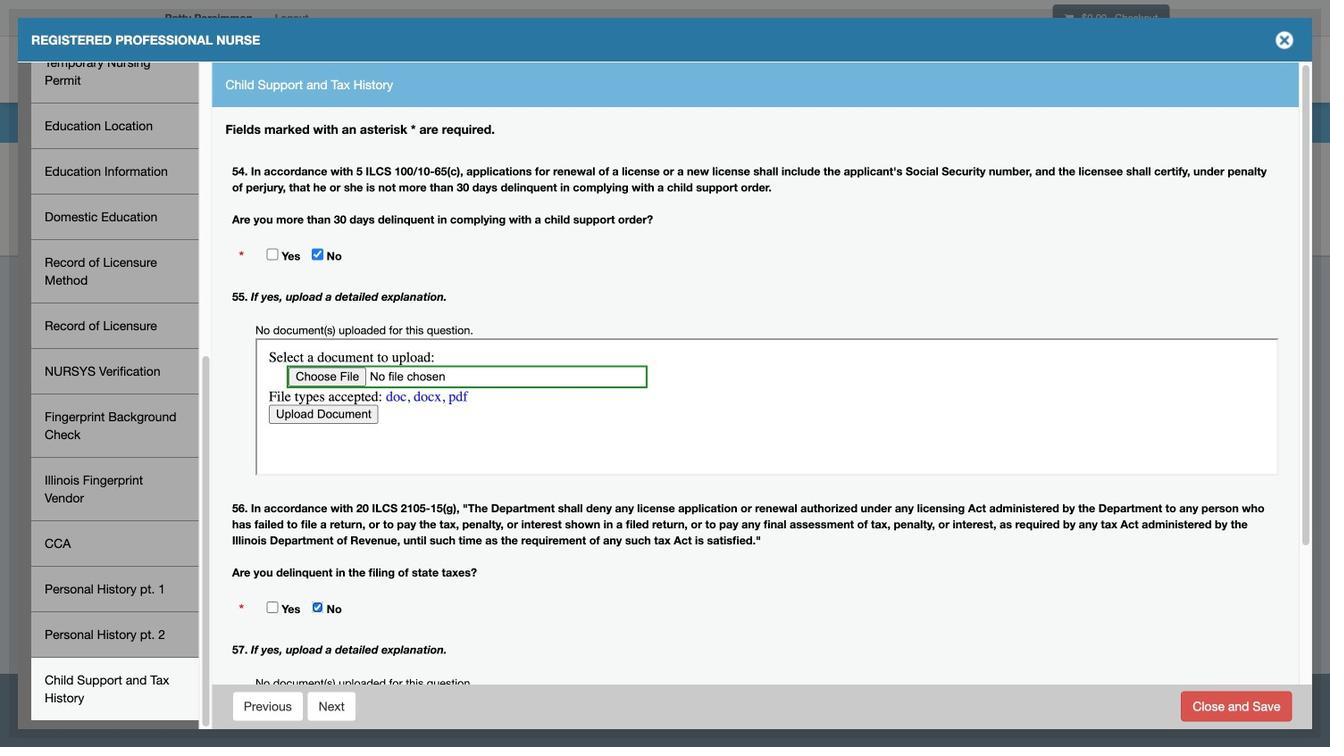 Task type: vqa. For each thing, say whether or not it's contained in the screenshot.
Close Window icon
yes



Task type: locate. For each thing, give the bounding box(es) containing it.
close window image
[[1271, 26, 1299, 55]]

None checkbox
[[267, 249, 278, 260], [312, 602, 323, 614], [267, 249, 278, 260], [312, 602, 323, 614]]

None button
[[232, 692, 304, 722], [307, 692, 356, 722], [1181, 692, 1292, 722], [232, 692, 304, 722], [307, 692, 356, 722], [1181, 692, 1292, 722]]

None checkbox
[[312, 249, 323, 260], [267, 602, 278, 614], [312, 249, 323, 260], [267, 602, 278, 614]]

shopping cart image
[[1065, 13, 1074, 23]]



Task type: describe. For each thing, give the bounding box(es) containing it.
envelope image
[[853, 338, 869, 350]]

illinois department of financial and professional regulation image
[[156, 40, 563, 97]]



